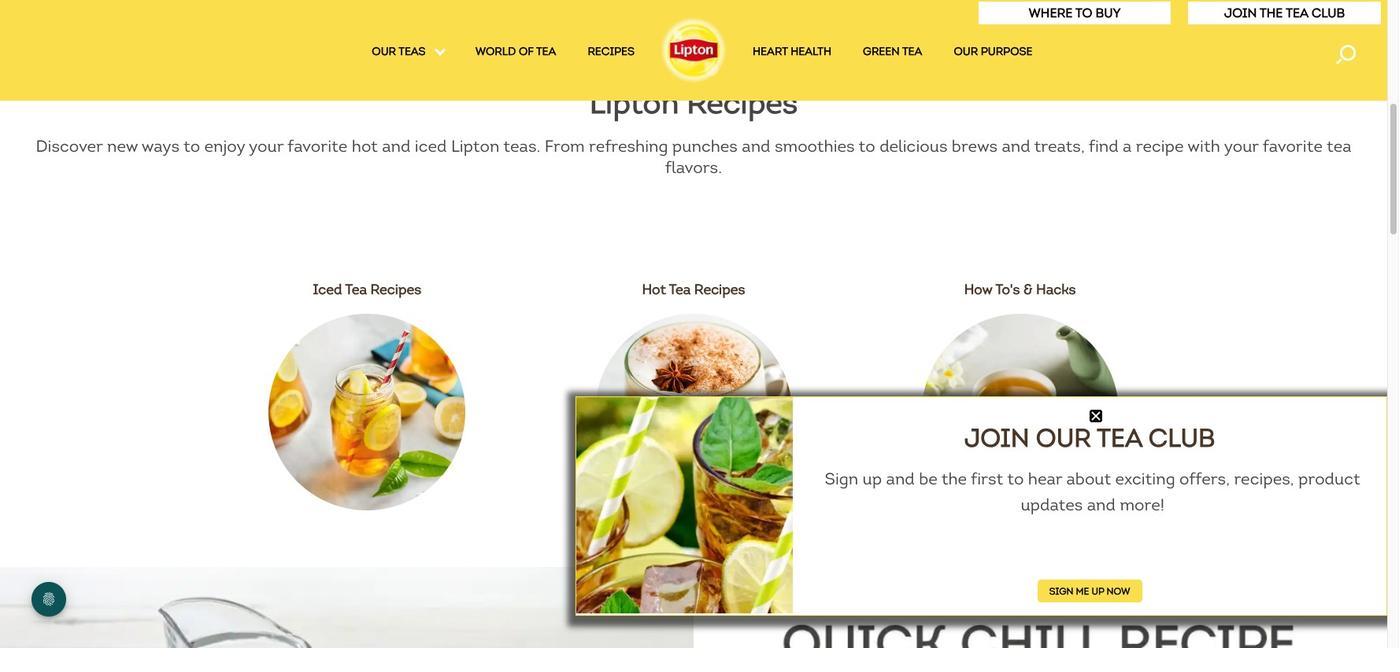 Task type: describe. For each thing, give the bounding box(es) containing it.
iced tea recipes
[[313, 281, 421, 298]]

enjoy
[[204, 136, 245, 156]]

our purpose link
[[954, 45, 1033, 64]]

1 your from the left
[[249, 136, 284, 156]]

about
[[1067, 469, 1111, 490]]

lipton site logo image
[[658, 14, 729, 85]]

026e8 image
[[1090, 410, 1102, 423]]

open privacy settings image
[[31, 583, 66, 617]]

the
[[941, 469, 967, 490]]

recipes for iced tea recipes
[[371, 281, 421, 298]]

discover
[[36, 136, 103, 156]]

heart health link
[[753, 45, 832, 64]]

recipes,
[[1234, 469, 1294, 490]]

up
[[863, 469, 882, 490]]

to
[[1076, 6, 1092, 20]]

sign me up now link
[[1038, 580, 1142, 603]]

and right punches
[[742, 136, 771, 156]]

hot
[[642, 281, 666, 298]]

where to buy button
[[978, 1, 1172, 25]]

world of tea link
[[475, 45, 556, 64]]

2 favorite from the left
[[1263, 136, 1323, 156]]

join the tea club
[[1224, 6, 1345, 20]]

updates
[[1021, 495, 1083, 515]]

world of tea
[[475, 45, 556, 58]]

our teas link
[[372, 45, 444, 64]]

and left be
[[886, 469, 915, 490]]

and right hot
[[382, 136, 411, 156]]

world
[[475, 45, 516, 58]]

exciting
[[1115, 469, 1175, 490]]

be
[[919, 469, 938, 490]]

tea inside join the tea club button
[[1286, 6, 1309, 20]]

buy
[[1096, 6, 1121, 20]]

iced
[[415, 136, 447, 156]]

recipes for hot tea recipes
[[694, 281, 745, 298]]

our teas
[[372, 45, 429, 58]]

heart
[[753, 45, 788, 58]]

ways
[[142, 136, 180, 156]]

me
[[1076, 586, 1089, 597]]

1 horizontal spatial to
[[859, 136, 875, 156]]

with
[[1188, 136, 1220, 156]]

new
[[107, 136, 138, 156]]

tea for iced tea recipes
[[345, 281, 367, 298]]

sign
[[825, 469, 858, 490]]

green tea link
[[863, 45, 922, 64]]

delicious
[[880, 136, 948, 156]]

tea
[[1327, 136, 1352, 156]]

our purpose
[[954, 45, 1033, 58]]

recipes
[[588, 45, 635, 58]]

join the tea club button
[[1188, 1, 1382, 25]]

health
[[791, 45, 832, 58]]

hot tea recipes
[[642, 281, 745, 298]]

how to's & hacks
[[964, 281, 1076, 298]]

where to buy link
[[1029, 6, 1121, 20]]

to inside sign up and be the first to hear about exciting offers, recipes, product updates and more!
[[1007, 469, 1024, 490]]

to's
[[996, 281, 1020, 298]]

tea for hot tea recipes
[[669, 281, 691, 298]]

0 horizontal spatial to
[[183, 136, 200, 156]]

sign me up now
[[1049, 586, 1130, 597]]

world tea tea type chai images image
[[595, 314, 792, 511]]

the
[[1260, 6, 1283, 20]]

smoothies
[[775, 136, 855, 156]]

navigation containing our teas
[[0, 45, 1387, 64]]



Task type: vqa. For each thing, say whether or not it's contained in the screenshot.
Hot Tea Recipes
yes



Task type: locate. For each thing, give the bounding box(es) containing it.
1 favorite from the left
[[287, 136, 348, 156]]

green tea
[[863, 45, 922, 58]]

treats,
[[1034, 136, 1085, 156]]

hacks
[[1036, 281, 1076, 298]]

our inside "link"
[[954, 45, 978, 58]]

discover new ways to enjoy your favorite hot and iced lipton teas. from refreshing punches and smoothies to delicious brews and treats, find a recipe with your favorite tea flavors.
[[36, 136, 1355, 178]]

flavors.
[[665, 157, 722, 178]]

lipton inside discover new ways to enjoy your favorite hot and iced lipton teas. from refreshing punches and smoothies to delicious brews and treats, find a recipe with your favorite tea flavors.
[[451, 136, 500, 156]]

tea
[[1286, 6, 1309, 20], [902, 45, 922, 58], [345, 281, 367, 298], [669, 281, 691, 298]]

your
[[249, 136, 284, 156], [1224, 136, 1259, 156]]

green
[[863, 45, 900, 58]]

lipton up the 'refreshing'
[[590, 85, 679, 122]]

of
[[519, 45, 534, 58]]

jasmine image
[[922, 314, 1119, 511]]

0 vertical spatial lipton
[[590, 85, 679, 122]]

tea for green tea
[[902, 45, 922, 58]]

first
[[971, 469, 1003, 490]]

join the tea club link
[[1224, 6, 1345, 20]]

1 horizontal spatial our
[[1036, 423, 1091, 454]]

iced
[[313, 281, 342, 298]]

signup image
[[577, 397, 793, 614]]

recipes right iced on the top of page
[[371, 281, 421, 298]]

favorite left the tea
[[1263, 136, 1323, 156]]

punches
[[672, 136, 738, 156]]

to right ways
[[183, 136, 200, 156]]

our
[[372, 45, 396, 58]]

club
[[1149, 423, 1215, 454]]

favorite
[[287, 136, 348, 156], [1263, 136, 1323, 156]]

tea up exciting
[[1097, 423, 1142, 454]]

where to buy
[[1029, 6, 1121, 20]]

join
[[964, 423, 1030, 454]]

find
[[1089, 136, 1119, 156]]

tea right the
[[1286, 6, 1309, 20]]

product
[[1298, 469, 1360, 490]]

our left purpose
[[954, 45, 978, 58]]

teas.
[[503, 136, 541, 156]]

2 your from the left
[[1224, 136, 1259, 156]]

tea right hot
[[669, 281, 691, 298]]

up
[[1092, 586, 1104, 597]]

1 horizontal spatial favorite
[[1263, 136, 1323, 156]]

join our tea club
[[964, 423, 1215, 454]]

heart health
[[753, 45, 832, 58]]

0 horizontal spatial favorite
[[287, 136, 348, 156]]

1 vertical spatial lipton
[[451, 136, 500, 156]]

hero image image
[[0, 0, 1387, 63]]

tea inside navigation
[[536, 45, 556, 58]]

favorite left hot
[[287, 136, 348, 156]]

our
[[954, 45, 978, 58], [1036, 423, 1091, 454]]

icetea image
[[269, 314, 466, 511]]

sign
[[1049, 586, 1074, 597]]

0 horizontal spatial our
[[954, 45, 978, 58]]

2 horizontal spatial to
[[1007, 469, 1024, 490]]

refreshing
[[589, 136, 668, 156]]

and down about
[[1087, 495, 1116, 515]]

1 horizontal spatial tea
[[1097, 423, 1142, 454]]

0 horizontal spatial your
[[249, 136, 284, 156]]

from
[[545, 136, 585, 156]]

lipton recipes
[[590, 85, 798, 122]]

now
[[1107, 586, 1130, 597]]

recipe
[[1136, 136, 1184, 156]]

hear
[[1028, 469, 1062, 490]]

tea right iced on the top of page
[[345, 281, 367, 298]]

to
[[183, 136, 200, 156], [859, 136, 875, 156], [1007, 469, 1024, 490]]

more!
[[1120, 495, 1165, 515]]

to right first
[[1007, 469, 1024, 490]]

navigation
[[0, 45, 1387, 64]]

teas
[[399, 45, 426, 58]]

brews
[[952, 136, 998, 156]]

club
[[1312, 6, 1345, 20]]

0 horizontal spatial lipton
[[451, 136, 500, 156]]

a
[[1123, 136, 1132, 156]]

where
[[1029, 6, 1073, 20]]

tea for our
[[1097, 423, 1142, 454]]

sign up and be the first to hear about exciting offers, recipes, product updates and more!
[[825, 469, 1360, 515]]

lipton
[[590, 85, 679, 122], [451, 136, 500, 156]]

to left delicious
[[859, 136, 875, 156]]

lipton right iced
[[451, 136, 500, 156]]

your right with
[[1224, 136, 1259, 156]]

recipes
[[687, 85, 798, 122], [371, 281, 421, 298], [694, 281, 745, 298]]

and
[[382, 136, 411, 156], [742, 136, 771, 156], [1002, 136, 1030, 156], [886, 469, 915, 490], [1087, 495, 1116, 515]]

recipes right hot
[[694, 281, 745, 298]]

1 vertical spatial tea
[[1097, 423, 1142, 454]]

offers,
[[1180, 469, 1230, 490]]

your right enjoy
[[249, 136, 284, 156]]

tea right green
[[902, 45, 922, 58]]

tea right of
[[536, 45, 556, 58]]

tea
[[536, 45, 556, 58], [1097, 423, 1142, 454]]

recipes link
[[588, 45, 635, 64]]

our up hear
[[1036, 423, 1091, 454]]

1 horizontal spatial lipton
[[590, 85, 679, 122]]

how
[[964, 281, 992, 298]]

hot
[[352, 136, 378, 156]]

purpose
[[981, 45, 1033, 58]]

1 vertical spatial our
[[1036, 423, 1091, 454]]

&
[[1024, 281, 1033, 298]]

0 vertical spatial our
[[954, 45, 978, 58]]

tea inside green tea 'link'
[[902, 45, 922, 58]]

tea for of
[[536, 45, 556, 58]]

1 horizontal spatial your
[[1224, 136, 1259, 156]]

join
[[1224, 6, 1257, 20]]

and right brews
[[1002, 136, 1030, 156]]

0 vertical spatial tea
[[536, 45, 556, 58]]

recipes up punches
[[687, 85, 798, 122]]

0 horizontal spatial tea
[[536, 45, 556, 58]]



